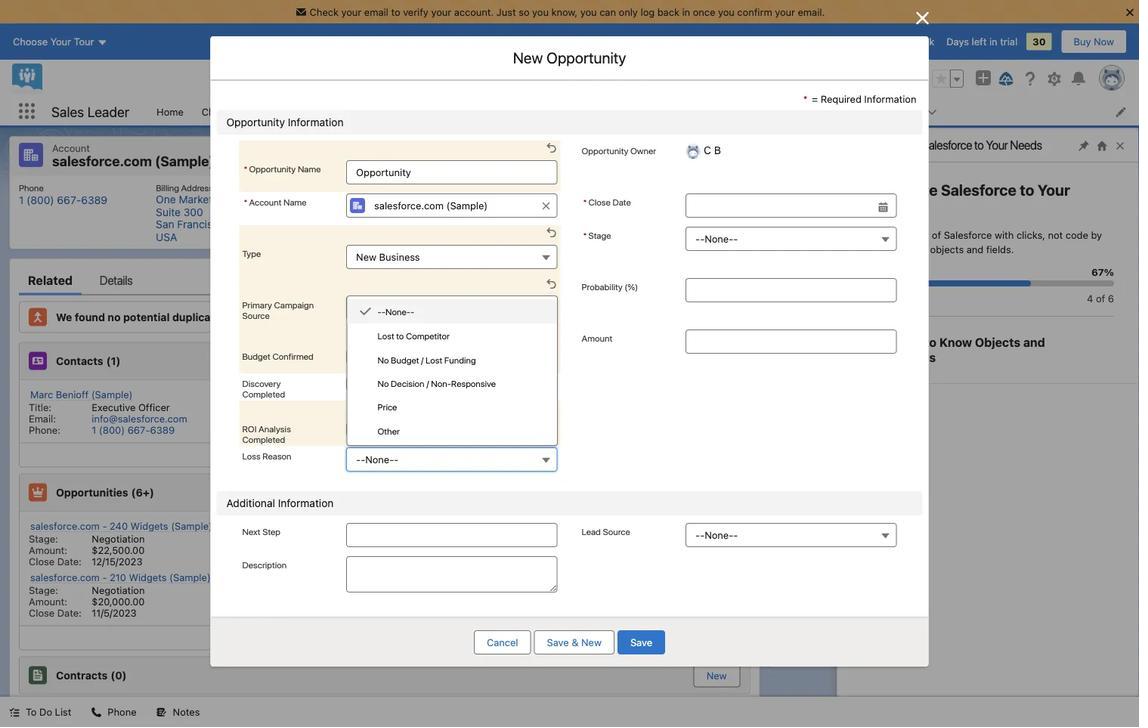 Task type: locate. For each thing, give the bounding box(es) containing it.
all left types
[[1048, 335, 1060, 346]]

1 (800) 667-6389 link inside list
[[19, 194, 108, 206]]

have down call
[[842, 433, 863, 444]]

1 horizontal spatial source
[[603, 526, 631, 537]]

list
[[148, 98, 1140, 126], [10, 176, 1130, 249]]

1 horizontal spatial text default image
[[91, 708, 102, 718]]

1 vertical spatial 1
[[92, 425, 96, 436]]

(800) inside the marc benioff (sample) element
[[99, 425, 125, 436]]

1 save from the left
[[547, 637, 569, 649]]

marc right call
[[863, 417, 887, 430]]

0 horizontal spatial of
[[230, 311, 240, 324]]

1 vertical spatial analysis
[[611, 534, 649, 545]]

1 horizontal spatial email:
[[820, 593, 850, 605]]

close date: inside salesforce.com - 320 widgets (sample) element
[[516, 556, 569, 568]]

reports list item
[[401, 98, 475, 126]]

2 vertical spatial benioff
[[944, 610, 977, 621]]

0 horizontal spatial text default image
[[9, 708, 20, 718]]

1 vertical spatial source
[[603, 526, 631, 537]]

widgets up needs analysis
[[374, 572, 412, 584]]

close inside group
[[589, 197, 611, 207]]

0 horizontal spatial analysis
[[259, 424, 291, 434]]

2 completed from the top
[[242, 434, 285, 445]]

1 vertical spatial information
[[288, 116, 344, 129]]

with inside 'make the most of salesforce with clicks, not code by learning about objects and fields.'
[[995, 229, 1015, 241]]

0 vertical spatial customize salesforce to your needs
[[868, 138, 1043, 152]]

salesforce.com - 320 widgets (sample) link
[[517, 521, 699, 533]]

make
[[862, 229, 887, 241]]

2 negotiation from the top
[[92, 585, 145, 596]]

analysis inside needs analysis amount:
[[611, 534, 649, 545]]

source inside primary campaign source
[[242, 310, 270, 321]]

1 vertical spatial your
[[1038, 181, 1071, 199]]

0 vertical spatial phone
[[19, 182, 44, 193]]

--none-- inside option
[[378, 307, 415, 317]]

benioff up executive officer email: at the left of page
[[56, 389, 89, 401]]

1 negotiation amount: from the top
[[29, 534, 145, 556]]

group down days
[[933, 70, 964, 88]]

1 • from the left
[[976, 335, 980, 346]]

chatter down learning
[[861, 273, 897, 287]]

0 vertical spatial of
[[933, 229, 942, 241]]

marc up title: in the left of the page
[[30, 389, 53, 401]]

0 horizontal spatial save
[[547, 637, 569, 649]]

0 horizontal spatial your
[[342, 6, 362, 17]]

group
[[933, 70, 964, 88], [582, 194, 897, 218]]

phone for phone
[[108, 707, 137, 718]]

notes button
[[147, 697, 209, 728]]

1 vertical spatial you have an upcoming task with
[[822, 471, 972, 482]]

your right check
[[342, 6, 362, 17]]

campaign
[[274, 300, 314, 310]]

no up price
[[378, 378, 389, 389]]

2 you have an upcoming task with from the top
[[822, 471, 972, 482]]

salesforce inside 'make the most of salesforce with clicks, not code by learning about objects and fields.'
[[945, 229, 993, 241]]

to
[[391, 6, 401, 17], [975, 138, 985, 152], [1021, 181, 1035, 199], [397, 331, 404, 341], [890, 417, 900, 430], [905, 609, 914, 620], [987, 634, 996, 646]]

upcoming for partnership
[[880, 471, 925, 482]]

stage: left lead at the bottom of the page
[[516, 534, 545, 545]]

(sample) up executive
[[91, 389, 133, 401]]

task for to
[[928, 433, 947, 444]]

opportunities image
[[29, 484, 47, 502]]

0 vertical spatial salesforce
[[923, 138, 973, 152]]

1 (800) 667-6389 link
[[19, 194, 108, 206], [92, 425, 175, 436]]

1 vertical spatial negotiation amount:
[[29, 585, 145, 608]]

* = required information
[[804, 93, 917, 104]]

stage: for salesforce.com - 210 widgets (sample)
[[29, 585, 58, 596]]

* for * stage --none--
[[584, 230, 587, 241]]

date: left 12/15/2023
[[57, 556, 82, 568]]

phone inside phone 1 (800) 667-6389
[[19, 182, 44, 193]]

1 vertical spatial of
[[230, 311, 240, 324]]

confirm
[[738, 6, 773, 17]]

your
[[987, 138, 1009, 152], [1038, 181, 1071, 199]]

2 negotiation amount: from the top
[[29, 585, 145, 608]]

edit
[[1012, 151, 1030, 162]]

to
[[26, 707, 37, 718]]

1 vertical spatial (800)
[[99, 425, 125, 436]]

text default image for -
[[360, 306, 372, 318]]

(800) inside phone 1 (800) 667-6389
[[27, 194, 54, 206]]

salesforce.com - 350 widgets (sample) element
[[263, 518, 507, 569]]

stage: inside salesforce.com - 320 widgets (sample) element
[[516, 534, 545, 545]]

1 vertical spatial view
[[367, 450, 389, 461]]

stage: up description
[[272, 534, 302, 545]]

2 vertical spatial an
[[864, 609, 875, 620]]

0 vertical spatial opportunities
[[564, 106, 627, 117]]

cancel
[[487, 637, 519, 649]]

salesforce.com down $22,500.00 close date:
[[30, 572, 100, 584]]

* inside group
[[584, 197, 587, 207]]

accounts list item
[[475, 98, 555, 126]]

0 horizontal spatial tab list
[[19, 265, 751, 295]]

roi analysis completed
[[242, 424, 291, 445]]

2 you from the top
[[822, 471, 839, 482]]

2 save from the left
[[631, 637, 653, 649]]

0 vertical spatial group
[[933, 70, 964, 88]]

negotiation inside salesforce.com - 240 widgets (sample) element
[[92, 534, 145, 545]]

amount
[[582, 333, 613, 343]]

widgets for 1,000
[[625, 572, 662, 584]]

* left date in the top of the page
[[584, 197, 587, 207]]

* for * opportunity name
[[244, 163, 248, 174]]

email inside send follow up email for customer conference (sample) marc benioff (sample)
[[895, 555, 921, 567]]

0 vertical spatial completed
[[242, 389, 285, 399]]

source left the campaign
[[242, 310, 270, 321]]

$20,000.00 close date:
[[29, 596, 145, 619]]

0 vertical spatial chatter link
[[193, 98, 245, 126]]

needs up make
[[862, 200, 908, 218]]

Description text field
[[347, 557, 558, 593]]

http://www.salesforce.com link
[[327, 194, 457, 206]]

verify
[[403, 6, 429, 17]]

with down the demo
[[950, 433, 969, 444]]

stage
[[589, 230, 612, 241]]

executive officer email:
[[29, 402, 170, 425]]

an for partnership
[[866, 471, 877, 482]]

0 vertical spatial source
[[242, 310, 270, 321]]

of inside 'related' tab panel
[[230, 311, 240, 324]]

new inside type new business
[[356, 252, 377, 263]]

filters:
[[905, 335, 936, 346]]

2 task from the top
[[928, 471, 947, 482]]

320
[[597, 521, 615, 532]]

account up c
[[505, 182, 538, 193]]

$22,500.00
[[92, 545, 145, 556]]

more
[[951, 497, 974, 508]]

0 vertical spatial owner
[[631, 145, 657, 156]]

salesforce.com - 240 widgets (sample) link
[[30, 521, 213, 533]]

you right so
[[533, 6, 549, 17]]

save left &
[[547, 637, 569, 649]]

to down edit
[[1021, 181, 1035, 199]]

2 vertical spatial analysis
[[367, 585, 405, 596]]

1 vertical spatial 6389
[[150, 425, 175, 436]]

view left more
[[926, 497, 948, 508]]

save right &
[[631, 637, 653, 649]]

--none-- option
[[348, 300, 557, 324]]

stage: for salesforce.com - 240 widgets (sample)
[[29, 534, 58, 545]]

owner up b
[[540, 182, 566, 193]]

1 vertical spatial group
[[582, 194, 897, 218]]

your down delete
[[1038, 181, 1071, 199]]

follow
[[848, 555, 877, 567]]

no for no more past activities to load.
[[879, 634, 892, 646]]

* inside * stage --none--
[[584, 230, 587, 241]]

contacts inside list item
[[754, 106, 795, 117]]

widgets for 350
[[374, 521, 412, 532]]

analysis for needs analysis
[[367, 585, 405, 596]]

marc down for
[[915, 572, 938, 584]]

(sample) down salesforce.com - 240 widgets (sample) element
[[169, 572, 211, 584]]

chatter
[[202, 106, 236, 117], [861, 273, 897, 287]]

close inside $20,000.00 close date:
[[29, 608, 55, 619]]

opportunities for opportunities (6+)
[[56, 487, 128, 499]]

orders image
[[29, 711, 47, 728]]

0 vertical spatial 667-
[[57, 194, 81, 206]]

0 vertical spatial benioff
[[56, 389, 89, 401]]

view down assets link
[[878, 151, 900, 162]]

0 vertical spatial new button
[[695, 481, 741, 505]]

contacts for contacts
[[754, 106, 795, 117]]

probability (%)
[[582, 281, 639, 292]]

buy now
[[1075, 36, 1115, 47]]

1 vertical spatial customize
[[862, 181, 938, 199]]

name down * opportunity name
[[284, 197, 307, 207]]

email.
[[798, 6, 826, 17]]

1 have from the top
[[842, 433, 863, 444]]

contacts inside 'related' tab panel
[[56, 355, 103, 367]]

none- inside * stage --none--
[[705, 233, 734, 245]]

email: inside email: product demo (sample) you sent an email to marc benioff (sample)
[[820, 593, 850, 605]]

budget up decision at the bottom left of the page
[[391, 355, 419, 365]]

opportunities inside "list item"
[[564, 106, 627, 117]]

of left this
[[230, 311, 240, 324]]

0 horizontal spatial contacts
[[56, 355, 103, 367]]

0 vertical spatial marc benioff (sample) link
[[30, 389, 133, 401]]

1 vertical spatial opportunities
[[56, 487, 128, 499]]

chatter link for activity link
[[861, 265, 897, 295]]

widgets inside 'link'
[[374, 572, 412, 584]]

benioff down 'send follow up email for customer conference (sample)' link
[[940, 572, 973, 584]]

0 horizontal spatial 1
[[19, 194, 24, 206]]

salesforce.com up needs analysis amount:
[[517, 521, 587, 532]]

0 horizontal spatial activities
[[943, 634, 984, 646]]

salesforce down assets list item
[[923, 138, 973, 152]]

6389 down salesforce.com (sample)
[[81, 194, 108, 206]]

1 horizontal spatial chatter link
[[861, 265, 897, 295]]

you have an upcoming task with for marc
[[822, 433, 972, 444]]

* close date
[[584, 197, 631, 207]]

negotiation amount: inside salesforce.com - 240 widgets (sample) element
[[29, 534, 145, 556]]

fields.
[[987, 244, 1015, 255]]

close
[[589, 197, 611, 207], [29, 556, 55, 568], [272, 556, 298, 568], [516, 556, 541, 568], [29, 608, 55, 619], [272, 608, 298, 619], [516, 608, 541, 619]]

2 horizontal spatial text default image
[[360, 306, 372, 318]]

none- inside loss reason, --none-- button
[[366, 454, 394, 466]]

0 vertical spatial view
[[878, 151, 900, 162]]

customize
[[868, 138, 920, 152], [862, 181, 938, 199]]

date: left 11/5/2023
[[57, 608, 82, 619]]

widgets right 1,000
[[625, 572, 662, 584]]

2 horizontal spatial your
[[776, 6, 796, 17]]

amount: for salesforce.com - 240 widgets (sample)
[[29, 545, 67, 556]]

opportunities inside 'related' tab panel
[[56, 487, 128, 499]]

0 vertical spatial task
[[928, 433, 947, 444]]

account left hierarchy
[[903, 151, 941, 162]]

phone for phone 1 (800) 667-6389
[[19, 182, 44, 193]]

1 horizontal spatial activities
[[997, 335, 1038, 346]]

have down the discuss
[[842, 471, 863, 482]]

no budget / lost funding
[[378, 355, 476, 365]]

1 horizontal spatial 1
[[92, 425, 96, 436]]

upcoming for marc
[[880, 433, 925, 444]]

save
[[547, 637, 569, 649], [631, 637, 653, 649]]

salesforce down hierarchy
[[942, 181, 1017, 199]]

$35,000.00
[[335, 545, 388, 556]]

related link
[[28, 265, 73, 295]]

1 vertical spatial lost
[[426, 355, 443, 365]]

new button for contracts (0)
[[695, 665, 739, 687]]

an down the discuss
[[866, 471, 877, 482]]

save for save
[[631, 637, 653, 649]]

view more
[[926, 497, 974, 508]]

-
[[696, 233, 701, 245], [701, 233, 705, 245], [734, 233, 739, 245], [378, 307, 382, 317], [382, 307, 386, 317], [411, 307, 415, 317], [356, 454, 361, 466], [361, 454, 366, 466], [394, 454, 399, 466], [102, 521, 107, 532], [346, 521, 350, 532], [589, 521, 594, 532], [696, 530, 701, 541], [701, 530, 705, 541], [734, 530, 739, 541], [102, 572, 107, 584], [346, 572, 350, 584], [589, 572, 594, 584]]

1 horizontal spatial /
[[427, 378, 429, 389]]

(0) for orders (0)
[[95, 713, 111, 726]]

contacts list item
[[745, 98, 824, 126]]

0 vertical spatial contacts
[[754, 106, 795, 117]]

0 vertical spatial you
[[822, 433, 839, 444]]

view all
[[367, 450, 403, 461]]

customize salesforce to your needs down hierarchy
[[862, 181, 1071, 218]]

1 horizontal spatial your
[[431, 6, 452, 17]]

/ left the non-
[[427, 378, 429, 389]]

analysis down salesforce.com - 200 widgets (sample) 'link'
[[367, 585, 405, 596]]

2 tab list from the left
[[780, 265, 1121, 295]]

--none--
[[378, 307, 415, 317], [356, 454, 399, 466]]

no left more
[[879, 634, 892, 646]]

0 horizontal spatial •
[[976, 335, 980, 346]]

6389 down officer
[[150, 425, 175, 436]]

view account hierarchy
[[878, 151, 987, 162]]

0 vertical spatial customize
[[868, 138, 920, 152]]

1 you from the top
[[822, 433, 839, 444]]

lost to competitor
[[378, 331, 450, 341]]

with for (sample)
[[950, 471, 969, 482]]

marc inside call marc to schedule demo (sample) link
[[863, 417, 887, 430]]

make the most of salesforce with clicks, not code by learning about objects and fields.
[[862, 229, 1103, 255]]

(sample) down the next step text box
[[415, 572, 456, 584]]

2 your from the left
[[431, 6, 452, 17]]

list containing home
[[148, 98, 1140, 126]]

decision
[[391, 378, 425, 389]]

3 you from the top
[[822, 609, 839, 620]]

1 vertical spatial upcoming
[[880, 471, 925, 482]]

customize down assets link
[[868, 138, 920, 152]]

view more button
[[913, 491, 987, 515]]

negotiation amount:
[[29, 534, 145, 556], [29, 585, 145, 608]]

0 vertical spatial /
[[421, 355, 424, 365]]

reason
[[263, 451, 292, 461]]

0 vertical spatial with
[[995, 229, 1015, 241]]

email: up sent
[[820, 593, 850, 605]]

&
[[572, 637, 579, 649]]

marc benioff (sample) link up executive officer email: at the left of page
[[30, 389, 133, 401]]

phone inside "button"
[[108, 707, 137, 718]]

chatter link right home
[[193, 98, 245, 126]]

campaigns
[[665, 106, 716, 117]]

opportunities (6+)
[[56, 487, 154, 499]]

account inside button
[[903, 151, 941, 162]]

1 vertical spatial (0)
[[95, 713, 111, 726]]

close inside $22,500.00 close date:
[[29, 556, 55, 568]]

/ down competitor
[[421, 355, 424, 365]]

name for * account name
[[284, 197, 307, 207]]

name up * account name
[[298, 163, 321, 174]]

related tab panel
[[19, 295, 751, 728]]

0 vertical spatial in
[[683, 6, 691, 17]]

tab list
[[19, 265, 751, 295], [780, 265, 1121, 295]]

1 vertical spatial in
[[990, 36, 998, 47]]

Stage, --None-- button
[[686, 227, 897, 251]]

salesforce.com - 320 widgets (sample) element
[[507, 518, 750, 569]]

2 horizontal spatial view
[[926, 497, 948, 508]]

chatter inside chatter link
[[202, 106, 236, 117]]

0 horizontal spatial chatter
[[202, 106, 236, 117]]

0 vertical spatial 1
[[19, 194, 24, 206]]

--none-- down other on the bottom left of the page
[[356, 454, 399, 466]]

list box
[[347, 296, 558, 446]]

1 completed from the top
[[242, 389, 285, 399]]

view down other on the bottom left of the page
[[367, 450, 389, 461]]

salesforce.com (Sample) text field
[[347, 194, 558, 218]]

details
[[100, 273, 133, 287]]

stage: inside salesforce.com - 240 widgets (sample) element
[[29, 534, 58, 545]]

1 new button from the top
[[695, 481, 741, 505]]

6389 inside the marc benioff (sample) element
[[150, 425, 175, 436]]

view inside 'related' tab panel
[[367, 450, 389, 461]]

0 vertical spatial list
[[148, 98, 1140, 126]]

analysis right roi
[[259, 424, 291, 434]]

3 you from the left
[[719, 6, 735, 17]]

none-
[[705, 233, 734, 245], [386, 307, 411, 317], [366, 454, 394, 466], [705, 530, 734, 541]]

Next Step text field
[[347, 523, 558, 548]]

widgets for 200
[[374, 572, 412, 584]]

text default image
[[360, 306, 372, 318], [9, 708, 20, 718], [91, 708, 102, 718]]

--none-- inside button
[[356, 454, 399, 466]]

benioff inside email: product demo (sample) you sent an email to marc benioff (sample)
[[944, 610, 977, 621]]

widgets up won
[[374, 521, 412, 532]]

1 vertical spatial 1 (800) 667-6389 link
[[92, 425, 175, 436]]

information for additional information
[[278, 497, 334, 510]]

close date: for salesforce.com - 1,000 widgets (sample)
[[516, 608, 569, 619]]

1 vertical spatial list
[[10, 176, 1130, 249]]

no down lost to competitor
[[378, 355, 389, 365]]

group containing *
[[582, 194, 897, 218]]

1 vertical spatial chatter link
[[861, 265, 897, 295]]

text default image inside 'to do list' button
[[9, 708, 20, 718]]

save & new button
[[534, 631, 615, 655]]

all down other on the bottom left of the page
[[392, 450, 403, 461]]

marc inside marc benioff (sample) link
[[30, 389, 53, 401]]

save & new
[[547, 637, 602, 649]]

benioff inside send follow up email for customer conference (sample) marc benioff (sample)
[[940, 572, 973, 584]]

close date: up salesforce.com - 1,000 widgets (sample)
[[516, 556, 569, 568]]

0 vertical spatial you have an upcoming task with
[[822, 433, 972, 444]]

1 horizontal spatial your
[[1038, 181, 1071, 199]]

in
[[683, 6, 691, 17], [990, 36, 998, 47]]

0 horizontal spatial chatter link
[[193, 98, 245, 126]]

needs inside needs analysis amount:
[[579, 534, 608, 545]]

1 vertical spatial completed
[[242, 434, 285, 445]]

negotiation amount: down the 240 on the left bottom of page
[[29, 534, 145, 556]]

text default image
[[156, 708, 167, 718]]

salesforce.com for salesforce.com - 1,000 widgets (sample)
[[517, 572, 587, 584]]

2 new button from the top
[[695, 665, 739, 687]]

account owner
[[505, 182, 566, 193]]

analysis for roi analysis completed
[[259, 424, 291, 434]]

lead
[[582, 526, 601, 537]]

0 horizontal spatial (800)
[[27, 194, 54, 206]]

stage: down "opportunities" image
[[29, 534, 58, 545]]

close inside salesforce.com - 320 widgets (sample) element
[[516, 556, 541, 568]]

text default image inside --none-- option
[[360, 306, 372, 318]]

owner inside list
[[540, 182, 566, 193]]

salesforce
[[923, 138, 973, 152], [942, 181, 1017, 199], [945, 229, 993, 241]]

salesforce.com down leader
[[52, 153, 152, 169]]

(sample) left next
[[171, 521, 213, 532]]

negotiation for 240
[[92, 534, 145, 545]]

widgets for 240
[[131, 521, 168, 532]]

1 upcoming from the top
[[880, 433, 925, 444]]

executive
[[92, 402, 136, 413]]

completed up roi
[[242, 389, 285, 399]]

competitor
[[406, 331, 450, 341]]

tab list containing activity
[[780, 265, 1121, 295]]

customer
[[940, 555, 986, 567]]

text default image right list at the left
[[91, 708, 102, 718]]

view for view more
[[926, 497, 948, 508]]

all left time
[[939, 335, 950, 346]]

1 horizontal spatial (800)
[[99, 425, 125, 436]]

lost
[[378, 331, 395, 341], [426, 355, 443, 365]]

date: inside salesforce.com - 320 widgets (sample) element
[[544, 556, 569, 568]]

stage: for salesforce.com - 1,000 widgets (sample)
[[516, 585, 545, 596]]

have for call
[[842, 433, 863, 444]]

None text field
[[347, 160, 558, 185], [686, 194, 897, 218], [347, 160, 558, 185], [686, 194, 897, 218]]

0 vertical spatial negotiation
[[92, 534, 145, 545]]

analysis down salesforce.com - 320 widgets (sample) link
[[611, 534, 649, 545]]

667- inside the marc benioff (sample) element
[[128, 425, 150, 436]]

in right left
[[990, 36, 998, 47]]

1 you have an upcoming task with from the top
[[822, 433, 972, 444]]

210
[[110, 572, 126, 584]]

opportunities up opportunity owner
[[564, 106, 627, 117]]

an inside email: product demo (sample) you sent an email to marc benioff (sample)
[[864, 609, 875, 620]]

owner down opportunities "list item"
[[631, 145, 657, 156]]

benioff inside 'related' tab panel
[[56, 389, 89, 401]]

opportunities link
[[555, 98, 636, 126]]

Lead Source button
[[686, 523, 897, 548]]

all
[[939, 335, 950, 346], [983, 335, 995, 346], [1048, 335, 1060, 346], [392, 450, 403, 461]]

- inside 'link'
[[346, 572, 350, 584]]

1 vertical spatial --none--
[[356, 454, 399, 466]]

you for call marc to schedule demo (sample)
[[822, 433, 839, 444]]

additional information
[[227, 497, 334, 510]]

not
[[1049, 229, 1064, 241]]

2 upcoming from the top
[[880, 471, 925, 482]]

task down the call marc to schedule demo (sample)
[[928, 433, 947, 444]]

chatter inside tab list
[[861, 273, 897, 287]]

activities right time
[[997, 335, 1038, 346]]

2 have from the top
[[842, 471, 863, 482]]

source right lead at the bottom of the page
[[603, 526, 631, 537]]

0 vertical spatial chatter
[[202, 106, 236, 117]]

next
[[242, 526, 261, 537]]

tab list down the business
[[19, 265, 751, 295]]

save button
[[618, 631, 666, 655]]

2 vertical spatial no
[[879, 634, 892, 646]]

marc benioff (sample) link down customer in the bottom of the page
[[915, 572, 1017, 584]]

opportunity owner
[[582, 145, 657, 156]]

0 horizontal spatial email:
[[29, 413, 56, 425]]

1 vertical spatial negotiation
[[92, 585, 145, 596]]

1 horizontal spatial of
[[933, 229, 942, 241]]

account inside list
[[505, 182, 538, 193]]

* up ca
[[244, 197, 248, 207]]

1 inside the marc benioff (sample) element
[[92, 425, 96, 436]]

0 horizontal spatial lost
[[378, 331, 395, 341]]

upcoming up partnership
[[880, 433, 925, 444]]

contacts up marc benioff (sample)
[[56, 355, 103, 367]]

your
[[342, 6, 362, 17], [431, 6, 452, 17], [776, 6, 796, 17]]

stage: inside salesforce.com - 350 widgets (sample) element
[[272, 534, 302, 545]]

upcoming down partnership
[[880, 471, 925, 482]]

salesforce.com - 240 widgets (sample)
[[30, 521, 213, 532]]

2 vertical spatial salesforce
[[945, 229, 993, 241]]

st
[[216, 193, 226, 206]]

widgets right 210
[[129, 572, 167, 584]]

1 vertical spatial contacts
[[56, 355, 103, 367]]

to left schedule
[[890, 417, 900, 430]]

marc benioff (sample)
[[30, 389, 133, 401]]

needs analysis
[[335, 585, 405, 596]]

1 horizontal spatial 6389
[[150, 425, 175, 436]]

email right up
[[895, 555, 921, 567]]

negotiation down salesforce.com - 210 widgets (sample) link
[[92, 585, 145, 596]]

date: left 11/4/2023
[[301, 608, 325, 619]]

0 horizontal spatial /
[[421, 355, 424, 365]]

*
[[804, 93, 808, 104], [244, 163, 248, 174], [244, 197, 248, 207], [584, 197, 587, 207], [584, 230, 587, 241]]

no for no budget / lost funding
[[378, 355, 389, 365]]

• left types
[[1041, 335, 1045, 346]]

amount: inside salesforce.com - 240 widgets (sample) element
[[29, 545, 67, 556]]

salesforce.com inside 'link'
[[274, 572, 343, 584]]

1 vertical spatial marc benioff (sample) link
[[915, 572, 1017, 584]]

owner for opportunity owner
[[631, 145, 657, 156]]

0 vertical spatial no
[[378, 355, 389, 365]]

list containing one market st
[[10, 176, 1130, 249]]

0 horizontal spatial view
[[367, 450, 389, 461]]

view all link
[[20, 443, 750, 467]]

1 horizontal spatial owner
[[631, 145, 657, 156]]

date: inside $20,000.00 close date:
[[57, 608, 82, 619]]

view for view account hierarchy
[[878, 151, 900, 162]]

0 vertical spatial 1 (800) 667-6389 link
[[19, 194, 108, 206]]

(sample) right opportunities
[[1009, 455, 1054, 467]]

1 you from the left
[[533, 6, 549, 17]]

1 horizontal spatial analysis
[[367, 585, 405, 596]]

(sample) inside 'link'
[[415, 572, 456, 584]]

your right verify
[[431, 6, 452, 17]]

analysis inside 'roi analysis completed'
[[259, 424, 291, 434]]

email: product demo (sample) you sent an email to marc benioff (sample)
[[820, 593, 1021, 621]]

information
[[865, 93, 917, 104], [288, 116, 344, 129], [278, 497, 334, 510]]

/ for lost
[[421, 355, 424, 365]]

and
[[967, 244, 984, 255]]

Loss Reason button
[[347, 448, 558, 472]]

1 task from the top
[[928, 433, 947, 444]]

1 horizontal spatial view
[[878, 151, 900, 162]]

progress bar
[[874, 341, 893, 359]]

chatter link for home link
[[193, 98, 245, 126]]

1 vertical spatial benioff
[[940, 572, 973, 584]]

list
[[55, 707, 71, 718]]

1 negotiation from the top
[[92, 534, 145, 545]]

1 horizontal spatial chatter
[[861, 273, 897, 287]]

1 tab list from the left
[[19, 265, 751, 295]]

closed won $35,000.00 close date:
[[272, 534, 390, 568]]

discuss
[[842, 455, 880, 467]]

salesforce.com - 210 widgets (sample) link
[[30, 572, 211, 584]]



Task type: vqa. For each thing, say whether or not it's contained in the screenshot.
top the Marc Benioff (Sample) link
yes



Task type: describe. For each thing, give the bounding box(es) containing it.
content
[[833, 106, 870, 117]]

opportunity up * opportunity name
[[227, 116, 285, 129]]

salesforce.com for salesforce.com - 200 widgets (sample)
[[274, 572, 343, 584]]

close date: for salesforce.com - 200 widgets (sample)
[[272, 608, 325, 619]]

opportunities for opportunities
[[564, 106, 627, 117]]

1 vertical spatial activities
[[943, 634, 984, 646]]

with for schedule
[[950, 433, 969, 444]]

opportunity down opportunities "list item"
[[582, 145, 629, 156]]

new button for opportunities (6+)
[[695, 481, 741, 505]]

up
[[880, 555, 892, 567]]

tab list containing related
[[19, 265, 751, 295]]

of inside 'make the most of salesforce with clicks, not code by learning about objects and fields.'
[[933, 229, 942, 241]]

an for marc
[[866, 433, 877, 444]]

salesforce.com - 1,000 widgets (sample)
[[517, 572, 706, 584]]

b
[[535, 195, 542, 207]]

Type button
[[347, 245, 558, 269]]

text default image for to
[[9, 708, 20, 718]]

stage: for salesforce.com - 350 widgets (sample)
[[272, 534, 302, 545]]

needs left delete
[[1011, 138, 1043, 152]]

email inside email: product demo (sample) you sent an email to marc benioff (sample)
[[878, 609, 902, 620]]

contacts link
[[745, 98, 804, 126]]

we
[[56, 311, 72, 324]]

list box containing --none--
[[347, 296, 558, 446]]

save for save & new
[[547, 637, 569, 649]]

marc inside email: product demo (sample) you sent an email to marc benioff (sample)
[[918, 610, 941, 621]]

amount: inside needs analysis amount:
[[516, 545, 554, 556]]

opportunity information
[[227, 116, 344, 129]]

to inside email: product demo (sample) you sent an email to marc benioff (sample)
[[905, 609, 914, 620]]

closed
[[335, 534, 367, 545]]

Probability (%) text field
[[686, 278, 897, 303]]

667- inside phone 1 (800) 667-6389
[[57, 194, 81, 206]]

owner for account owner
[[540, 182, 566, 193]]

call
[[842, 417, 860, 430]]

salesforce.com - 350 widgets (sample)
[[274, 521, 456, 532]]

0 horizontal spatial budget
[[242, 351, 271, 362]]

reports link
[[401, 98, 455, 126]]

amount: for salesforce.com - 210 widgets (sample)
[[29, 596, 67, 608]]

required
[[821, 93, 862, 104]]

* for * account name
[[244, 197, 248, 207]]

ca
[[230, 218, 245, 231]]

call marc to schedule demo (sample) link
[[842, 416, 1024, 430]]

to inside the customize salesforce to your needs
[[1021, 181, 1035, 199]]

once
[[693, 6, 716, 17]]

1 your from the left
[[342, 6, 362, 17]]

widgets for 210
[[129, 572, 167, 584]]

search... button
[[395, 67, 698, 91]]

3 your from the left
[[776, 6, 796, 17]]

you inside email: product demo (sample) you sent an email to marc benioff (sample)
[[822, 609, 839, 620]]

1 vertical spatial salesforce
[[942, 181, 1017, 199]]

0 vertical spatial activities
[[997, 335, 1038, 346]]

check your email to verify your account. just so you know, you can only log back in once you confirm your email.
[[310, 6, 826, 17]]

send follow up email for customer conference (sample) marc benioff (sample)
[[820, 555, 1091, 584]]

(sample) right the demo
[[980, 417, 1024, 430]]

11/28/2023
[[335, 556, 386, 568]]

have for discuss
[[842, 471, 863, 482]]

call marc to schedule demo (sample)
[[842, 417, 1024, 430]]

salesforce.com - 1,000 widgets (sample) link
[[517, 572, 706, 584]]

discuss partnership opportunities (sample)
[[842, 455, 1054, 467]]

back
[[658, 6, 680, 17]]

(sample) down send follow up email for customer conference (sample) marc benioff (sample)
[[926, 593, 970, 605]]

billing
[[156, 182, 179, 193]]

no for no decision / non-responsive
[[378, 378, 389, 389]]

task for opportunities
[[928, 471, 947, 482]]

just
[[497, 6, 516, 17]]

240
[[110, 521, 128, 532]]

to left competitor
[[397, 331, 404, 341]]

opportunity up search... button
[[547, 49, 627, 67]]

marc benioff (sample) element
[[20, 386, 263, 438]]

info@salesforce.com
[[92, 413, 187, 425]]

you have an upcoming task with for partnership
[[822, 471, 972, 482]]

buy
[[1075, 36, 1092, 47]]

progress bar progress bar
[[862, 281, 1115, 287]]

contacts image
[[29, 352, 47, 370]]

now
[[1095, 36, 1115, 47]]

code
[[1066, 229, 1089, 241]]

0 vertical spatial information
[[865, 93, 917, 104]]

date: up save & new
[[544, 608, 569, 619]]

opportunity up * account name
[[249, 163, 296, 174]]

home link
[[148, 98, 193, 126]]

salesforce.com - 240 widgets (sample) element
[[20, 518, 263, 569]]

responsive
[[451, 378, 496, 389]]

you for discuss partnership opportunities (sample)
[[822, 471, 839, 482]]

the
[[890, 229, 904, 241]]

email: inside executive officer email:
[[29, 413, 56, 425]]

0 horizontal spatial in
[[683, 6, 691, 17]]

left
[[972, 36, 987, 47]]

* stage --none--
[[584, 230, 739, 245]]

learning
[[862, 244, 899, 255]]

one
[[156, 193, 176, 206]]

300
[[184, 206, 203, 218]]

(sample) down lead source --none--
[[665, 572, 706, 584]]

2 you from the left
[[581, 6, 597, 17]]

leave
[[861, 36, 888, 47]]

content link
[[824, 98, 879, 126]]

discovery
[[242, 378, 281, 389]]

to left load.
[[987, 634, 996, 646]]

confirmed
[[273, 351, 314, 362]]

non-
[[431, 378, 451, 389]]

salesforce.com - 320 widgets (sample)
[[517, 521, 699, 532]]

1 vertical spatial customize salesforce to your needs
[[862, 181, 1071, 218]]

opportunities
[[942, 455, 1007, 467]]

orders
[[56, 713, 92, 726]]

negotiation amount: for $20,000.00
[[29, 585, 145, 608]]

94105
[[248, 218, 279, 231]]

* for * = required information
[[804, 93, 808, 104]]

marc inside send follow up email for customer conference (sample) marc benioff (sample)
[[915, 572, 938, 584]]

dashboards list item
[[308, 98, 401, 126]]

* for * close date
[[584, 197, 587, 207]]

reports
[[410, 106, 446, 117]]

needs analysis amount:
[[516, 534, 649, 556]]

view for view all
[[367, 450, 389, 461]]

date: inside closed won $35,000.00 close date:
[[301, 556, 325, 568]]

2 vertical spatial marc benioff (sample) link
[[918, 610, 1021, 622]]

all right time
[[983, 335, 995, 346]]

/ for non-
[[427, 378, 429, 389]]

1 horizontal spatial lost
[[426, 355, 443, 365]]

load.
[[999, 634, 1021, 646]]

widgets for 320
[[617, 521, 655, 532]]

for
[[924, 555, 937, 567]]

campaigns list item
[[656, 98, 745, 126]]

date: inside $22,500.00 close date:
[[57, 556, 82, 568]]

schedule
[[903, 417, 947, 430]]

text default image inside phone "button"
[[91, 708, 102, 718]]

to left edit
[[975, 138, 985, 152]]

details link
[[100, 265, 133, 295]]

partnership
[[883, 455, 939, 467]]

all inside view all link
[[392, 450, 403, 461]]

salesforce.com for salesforce.com - 240 widgets (sample)
[[30, 521, 100, 532]]

1 inside phone 1 (800) 667-6389
[[19, 194, 24, 206]]

(sample) up description text box
[[415, 521, 456, 532]]

contracts (0)
[[56, 670, 127, 682]]

0 horizontal spatial your
[[987, 138, 1009, 152]]

(%)
[[625, 281, 639, 292]]

account up 94105
[[249, 197, 282, 207]]

website
[[327, 182, 359, 193]]

2 • from the left
[[1041, 335, 1045, 346]]

opportunities list item
[[555, 98, 656, 126]]

$22,500.00 close date:
[[29, 545, 145, 568]]

0 vertical spatial email
[[364, 6, 389, 17]]

stage: for salesforce.com - 320 widgets (sample)
[[516, 534, 545, 545]]

account.
[[265, 311, 312, 324]]

source inside lead source --none--
[[603, 526, 631, 537]]

information for opportunity information
[[288, 116, 344, 129]]

inverse image
[[914, 9, 932, 27]]

negotiation amount: for $22,500.00
[[29, 534, 145, 556]]

needs down 200
[[335, 585, 365, 596]]

analysis for needs analysis amount:
[[611, 534, 649, 545]]

1 horizontal spatial in
[[990, 36, 998, 47]]

1,000
[[597, 572, 622, 584]]

11/4/2023
[[335, 608, 380, 619]]

about
[[902, 244, 928, 255]]

0 vertical spatial lost
[[378, 331, 395, 341]]

name for * opportunity name
[[298, 163, 321, 174]]

date
[[613, 197, 631, 207]]

contacts for contacts (1)
[[56, 355, 103, 367]]

cancel button
[[474, 631, 531, 655]]

feedback
[[890, 36, 935, 47]]

1 horizontal spatial budget
[[391, 355, 419, 365]]

(sample) up address
[[155, 153, 215, 169]]

(sample) down conference
[[976, 572, 1017, 584]]

none- inside --none-- option
[[386, 307, 411, 317]]

to left verify
[[391, 6, 401, 17]]

demo
[[950, 417, 977, 430]]

completed inside 'roi analysis completed'
[[242, 434, 285, 445]]

loss
[[242, 451, 261, 461]]

francisco,
[[177, 218, 228, 231]]

assets list item
[[879, 98, 947, 126]]

salesforce.com for salesforce.com - 350 widgets (sample)
[[274, 521, 343, 532]]

contracts
[[56, 670, 108, 682]]

12/15/2023
[[92, 556, 143, 568]]

negotiation for 210
[[92, 585, 145, 596]]

contacts (1)
[[56, 355, 121, 367]]

Amount text field
[[686, 330, 897, 354]]

to do list button
[[0, 697, 80, 728]]

(sample) right conference
[[1047, 555, 1091, 567]]

types
[[1062, 335, 1088, 346]]

c b link
[[525, 195, 542, 208]]

leader
[[88, 103, 129, 120]]

progress bar image
[[862, 281, 1032, 287]]

(sample) up load.
[[979, 610, 1021, 621]]

none- inside lead source --none--
[[705, 530, 734, 541]]

view account hierarchy button
[[865, 144, 1000, 168]]

contracts image
[[29, 667, 47, 685]]

activity
[[789, 273, 834, 287]]

(0) for contracts (0)
[[111, 670, 127, 682]]

duplicates
[[172, 311, 227, 324]]

billing address one market st suite 300 san francisco, ca 94105 usa
[[156, 182, 279, 243]]

6389 inside phone 1 (800) 667-6389
[[81, 194, 108, 206]]

salesforce.com for salesforce.com - 320 widgets (sample)
[[517, 521, 587, 532]]

account down sales
[[52, 142, 90, 154]]

1 (800) 667-6389 link inside the marc benioff (sample) element
[[92, 425, 175, 436]]

salesforce.com for salesforce.com - 210 widgets (sample)
[[30, 572, 100, 584]]

accounts
[[484, 106, 526, 117]]

type
[[242, 248, 261, 259]]

delete
[[1055, 151, 1085, 162]]

close inside closed won $35,000.00 close date:
[[272, 556, 298, 568]]

67% status
[[862, 257, 1115, 304]]

account.
[[454, 6, 494, 17]]

salesforce.com for salesforce.com (sample)
[[52, 153, 152, 169]]

http://www.salesforce.com
[[327, 194, 457, 206]]

demo
[[894, 593, 923, 605]]

no more past activities to load. status
[[780, 634, 1121, 646]]

(sample) right 320
[[658, 521, 699, 532]]

home
[[157, 106, 184, 117]]

hierarchy
[[943, 151, 987, 162]]



